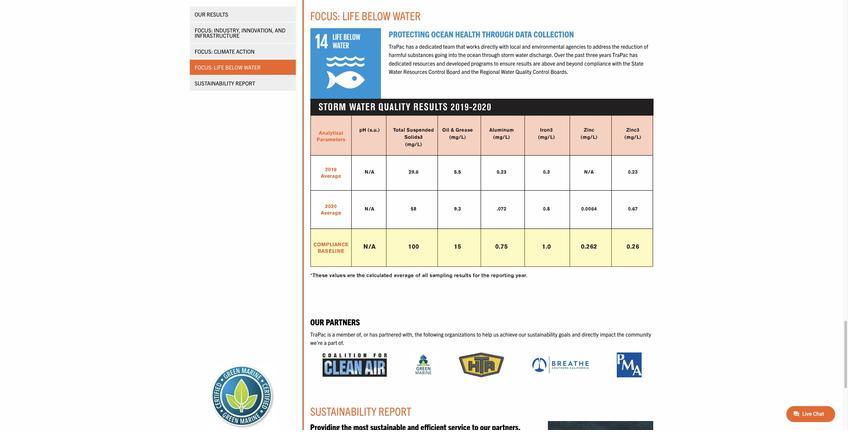 Task type: describe. For each thing, give the bounding box(es) containing it.
are
[[533, 60, 541, 67]]

focus: life below water link
[[190, 60, 296, 75]]

over
[[555, 51, 565, 58]]

focus: for focus: industry, innovation, and infrastructure link
[[195, 27, 213, 33]]

our partners
[[310, 316, 360, 327]]

results
[[517, 60, 532, 67]]

results
[[207, 11, 228, 18]]

achieve
[[500, 331, 518, 338]]

1 vertical spatial life
[[214, 64, 224, 71]]

and down going
[[437, 60, 445, 67]]

water
[[516, 51, 528, 58]]

2 water from the left
[[501, 68, 515, 75]]

reduction
[[621, 43, 643, 50]]

going
[[435, 51, 447, 58]]

trapac is a member of, or has partnered with, the following organizations to help us achieve our sustainability goals and directly impact the community we're a part of.
[[310, 331, 652, 346]]

regional
[[480, 68, 500, 75]]

through
[[482, 51, 500, 58]]

focus: climate action link
[[190, 44, 296, 59]]

of,
[[357, 331, 363, 338]]

0 vertical spatial to
[[587, 43, 592, 50]]

0 horizontal spatial dedicated
[[389, 60, 412, 67]]

the right address
[[612, 43, 620, 50]]

resources
[[404, 68, 428, 75]]

ocean
[[431, 28, 454, 39]]

the up beyond
[[566, 51, 574, 58]]

past
[[575, 51, 585, 58]]

1 water from the left
[[389, 68, 402, 75]]

1 vertical spatial to
[[494, 60, 499, 67]]

1 horizontal spatial report
[[379, 404, 412, 418]]

through
[[482, 28, 514, 39]]

innovation,
[[242, 27, 274, 33]]

partners
[[326, 316, 360, 327]]

0 horizontal spatial with
[[499, 43, 509, 50]]

ocean
[[467, 51, 481, 58]]

0 horizontal spatial water
[[244, 64, 261, 71]]

2 control from the left
[[533, 68, 550, 75]]

beyond
[[567, 60, 583, 67]]

and up water
[[522, 43, 531, 50]]

1 vertical spatial sustainability
[[310, 404, 377, 418]]

and down developed
[[462, 68, 470, 75]]

1 horizontal spatial with
[[612, 60, 622, 67]]

agencies
[[566, 43, 586, 50]]

three
[[586, 51, 598, 58]]

years
[[599, 51, 612, 58]]

help
[[483, 331, 492, 338]]

that
[[456, 43, 465, 50]]

our for our results
[[195, 11, 206, 18]]

programs
[[471, 60, 493, 67]]

directly inside trapac is a member of, or has partnered with, the following organizations to help us achieve our sustainability goals and directly impact the community we're a part of.
[[582, 331, 599, 338]]

resources
[[413, 60, 435, 67]]

state
[[632, 60, 644, 67]]

member
[[336, 331, 356, 338]]

board
[[447, 68, 460, 75]]

developed
[[447, 60, 470, 67]]

impact
[[600, 331, 616, 338]]

ensure
[[500, 60, 516, 67]]

directly inside trapac has a dedicated team that works directly with local and environmental agencies to address the reduction of harmful substances going into the ocean through storm water discharge. over the past three years trapac has dedicated resources and developed programs to ensure results are above and beyond compliance with the state water resources control board and the regional water quality control boards.
[[481, 43, 498, 50]]

compliance
[[585, 60, 611, 67]]

and
[[275, 27, 286, 33]]

1 horizontal spatial has
[[406, 43, 414, 50]]

focus: for focus: life below water link
[[195, 64, 213, 71]]

of
[[644, 43, 649, 50]]

boards.
[[551, 68, 569, 75]]



Task type: locate. For each thing, give the bounding box(es) containing it.
1 vertical spatial report
[[379, 404, 412, 418]]

2 horizontal spatial a
[[415, 43, 418, 50]]

1 horizontal spatial water
[[501, 68, 515, 75]]

to
[[587, 43, 592, 50], [494, 60, 499, 67], [477, 331, 481, 338]]

sustainability report
[[195, 80, 255, 87], [310, 404, 412, 418]]

2 horizontal spatial trapac
[[613, 51, 629, 58]]

trapac up we're
[[310, 331, 326, 338]]

partnered
[[379, 331, 402, 338]]

has
[[406, 43, 414, 50], [630, 51, 638, 58], [370, 331, 378, 338]]

1 horizontal spatial life
[[343, 8, 360, 22]]

and down over
[[557, 60, 565, 67]]

1 vertical spatial dedicated
[[389, 60, 412, 67]]

1 horizontal spatial control
[[533, 68, 550, 75]]

0 horizontal spatial water
[[389, 68, 402, 75]]

focus:
[[310, 8, 340, 22], [195, 27, 213, 33], [195, 48, 213, 55], [195, 64, 213, 71]]

0 vertical spatial life
[[343, 8, 360, 22]]

1 horizontal spatial sustainability
[[310, 404, 377, 418]]

directly left impact
[[582, 331, 599, 338]]

dedicated down the "harmful"
[[389, 60, 412, 67]]

has inside trapac is a member of, or has partnered with, the following organizations to help us achieve our sustainability goals and directly impact the community we're a part of.
[[370, 331, 378, 338]]

1 horizontal spatial trapac
[[389, 43, 405, 50]]

1 vertical spatial a
[[332, 331, 335, 338]]

water down ensure
[[501, 68, 515, 75]]

is
[[328, 331, 331, 338]]

0 vertical spatial trapac
[[389, 43, 405, 50]]

1 horizontal spatial focus: life below water
[[310, 8, 421, 22]]

dedicated up the substances
[[419, 43, 442, 50]]

0 vertical spatial with
[[499, 43, 509, 50]]

2 vertical spatial trapac
[[310, 331, 326, 338]]

quality
[[516, 68, 532, 75]]

focus: climate action
[[195, 48, 255, 55]]

0 horizontal spatial below
[[225, 64, 243, 71]]

0 vertical spatial our
[[195, 11, 206, 18]]

local
[[510, 43, 521, 50]]

1 vertical spatial trapac
[[613, 51, 629, 58]]

a for member
[[332, 331, 335, 338]]

goals
[[559, 331, 571, 338]]

1 horizontal spatial dedicated
[[419, 43, 442, 50]]

environmental
[[532, 43, 565, 50]]

to up three
[[587, 43, 592, 50]]

0 horizontal spatial focus: life below water
[[195, 64, 261, 71]]

action
[[236, 48, 255, 55]]

our results link
[[190, 7, 296, 22]]

0 horizontal spatial has
[[370, 331, 378, 338]]

0 horizontal spatial trapac
[[310, 331, 326, 338]]

directly up through
[[481, 43, 498, 50]]

storm
[[501, 51, 515, 58]]

has down protecting
[[406, 43, 414, 50]]

a right is
[[332, 331, 335, 338]]

1 horizontal spatial sustainability report
[[310, 404, 412, 418]]

harmful
[[389, 51, 407, 58]]

2 vertical spatial has
[[370, 331, 378, 338]]

our up we're
[[310, 316, 324, 327]]

water down the "harmful"
[[389, 68, 402, 75]]

to down through
[[494, 60, 499, 67]]

0 horizontal spatial to
[[477, 331, 481, 338]]

report
[[236, 80, 255, 87], [379, 404, 412, 418]]

1 vertical spatial directly
[[582, 331, 599, 338]]

to inside trapac is a member of, or has partnered with, the following organizations to help us achieve our sustainability goals and directly impact the community we're a part of.
[[477, 331, 481, 338]]

dedicated
[[419, 43, 442, 50], [389, 60, 412, 67]]

directly
[[481, 43, 498, 50], [582, 331, 599, 338]]

data
[[516, 28, 532, 39]]

with up storm
[[499, 43, 509, 50]]

trapac for trapac is a member of, or has partnered with, the following organizations to help us achieve our sustainability goals and directly impact the community we're a part of.
[[310, 331, 326, 338]]

2 vertical spatial to
[[477, 331, 481, 338]]

protecting
[[389, 28, 430, 39]]

substances
[[408, 51, 434, 58]]

0 vertical spatial report
[[236, 80, 255, 87]]

water
[[389, 68, 402, 75], [501, 68, 515, 75]]

of.
[[339, 340, 344, 346]]

with
[[499, 43, 509, 50], [612, 60, 622, 67]]

trapac
[[389, 43, 405, 50], [613, 51, 629, 58], [310, 331, 326, 338]]

or
[[364, 331, 368, 338]]

address
[[593, 43, 611, 50]]

works
[[467, 43, 480, 50]]

has down reduction
[[630, 51, 638, 58]]

life
[[343, 8, 360, 22], [214, 64, 224, 71]]

1 control from the left
[[429, 68, 445, 75]]

the right impact
[[617, 331, 625, 338]]

0 vertical spatial sustainability report
[[195, 80, 255, 87]]

a inside trapac has a dedicated team that works directly with local and environmental agencies to address the reduction of harmful substances going into the ocean through storm water discharge. over the past three years trapac has dedicated resources and developed programs to ensure results are above and beyond compliance with the state water resources control board and the regional water quality control boards.
[[415, 43, 418, 50]]

focus: industry, innovation, and infrastructure
[[195, 27, 286, 39]]

trapac for trapac has a dedicated team that works directly with local and environmental agencies to address the reduction of harmful substances going into the ocean through storm water discharge. over the past three years trapac has dedicated resources and developed programs to ensure results are above and beyond compliance with the state water resources control board and the regional water quality control boards.
[[389, 43, 405, 50]]

sustainability report link
[[190, 76, 296, 91]]

water up protecting
[[393, 8, 421, 22]]

trapac inside trapac is a member of, or has partnered with, the following organizations to help us achieve our sustainability goals and directly impact the community we're a part of.
[[310, 331, 326, 338]]

0 vertical spatial sustainability
[[195, 80, 234, 87]]

0 horizontal spatial sustainability
[[195, 80, 234, 87]]

0 vertical spatial water
[[393, 8, 421, 22]]

1 horizontal spatial to
[[494, 60, 499, 67]]

0 horizontal spatial sustainability report
[[195, 80, 255, 87]]

our
[[195, 11, 206, 18], [310, 316, 324, 327]]

1 horizontal spatial directly
[[582, 331, 599, 338]]

1 vertical spatial with
[[612, 60, 622, 67]]

0 horizontal spatial control
[[429, 68, 445, 75]]

0 horizontal spatial a
[[324, 340, 327, 346]]

0 horizontal spatial life
[[214, 64, 224, 71]]

focus: industry, innovation, and infrastructure link
[[190, 23, 296, 43]]

the down the that
[[459, 51, 466, 58]]

trapac up the "harmful"
[[389, 43, 405, 50]]

1 vertical spatial water
[[244, 64, 261, 71]]

the
[[612, 43, 620, 50], [459, 51, 466, 58], [566, 51, 574, 58], [623, 60, 631, 67], [471, 68, 479, 75], [415, 331, 422, 338], [617, 331, 625, 338]]

focus: for focus: climate action link
[[195, 48, 213, 55]]

the left state
[[623, 60, 631, 67]]

a for dedicated
[[415, 43, 418, 50]]

a
[[415, 43, 418, 50], [332, 331, 335, 338], [324, 340, 327, 346]]

trapac has a dedicated team that works directly with local and environmental agencies to address the reduction of harmful substances going into the ocean through storm water discharge. over the past three years trapac has dedicated resources and developed programs to ensure results are above and beyond compliance with the state water resources control board and the regional water quality control boards.
[[389, 43, 649, 75]]

a up the substances
[[415, 43, 418, 50]]

1 horizontal spatial a
[[332, 331, 335, 338]]

the right with,
[[415, 331, 422, 338]]

control down are
[[533, 68, 550, 75]]

a left part
[[324, 340, 327, 346]]

our
[[519, 331, 527, 338]]

control down the 'resources' at the top
[[429, 68, 445, 75]]

focus: inside focus: climate action link
[[195, 48, 213, 55]]

control
[[429, 68, 445, 75], [533, 68, 550, 75]]

collection
[[534, 28, 574, 39]]

us
[[494, 331, 499, 338]]

focus: inside focus: life below water link
[[195, 64, 213, 71]]

trapac down reduction
[[613, 51, 629, 58]]

2 horizontal spatial to
[[587, 43, 592, 50]]

with,
[[403, 331, 414, 338]]

water down action on the left top of page
[[244, 64, 261, 71]]

to left help
[[477, 331, 481, 338]]

protecting ocean health through data collection
[[389, 28, 574, 39]]

1 horizontal spatial below
[[362, 8, 391, 22]]

above
[[542, 60, 556, 67]]

sustainability
[[195, 80, 234, 87], [310, 404, 377, 418]]

the down programs
[[471, 68, 479, 75]]

our for our partners
[[310, 316, 324, 327]]

and inside trapac is a member of, or has partnered with, the following organizations to help us achieve our sustainability goals and directly impact the community we're a part of.
[[572, 331, 581, 338]]

sustainability
[[528, 331, 558, 338]]

focus: life below water
[[310, 8, 421, 22], [195, 64, 261, 71]]

0 vertical spatial directly
[[481, 43, 498, 50]]

0 horizontal spatial directly
[[481, 43, 498, 50]]

organizations
[[445, 331, 476, 338]]

0 vertical spatial focus: life below water
[[310, 8, 421, 22]]

sustainability report inside sustainability report link
[[195, 80, 255, 87]]

focus: inside focus: industry, innovation, and infrastructure
[[195, 27, 213, 33]]

1 vertical spatial our
[[310, 316, 324, 327]]

our left 'results'
[[195, 11, 206, 18]]

2 horizontal spatial has
[[630, 51, 638, 58]]

following
[[424, 331, 444, 338]]

discharge.
[[530, 51, 553, 58]]

has right or
[[370, 331, 378, 338]]

our results
[[195, 11, 228, 18]]

1 horizontal spatial our
[[310, 316, 324, 327]]

2 vertical spatial a
[[324, 340, 327, 346]]

water
[[393, 8, 421, 22], [244, 64, 261, 71]]

community
[[626, 331, 652, 338]]

climate
[[214, 48, 235, 55]]

team
[[443, 43, 455, 50]]

into
[[449, 51, 457, 58]]

part
[[328, 340, 337, 346]]

1 vertical spatial sustainability report
[[310, 404, 412, 418]]

health
[[455, 28, 481, 39]]

and right goals
[[572, 331, 581, 338]]

1 vertical spatial below
[[225, 64, 243, 71]]

0 horizontal spatial our
[[195, 11, 206, 18]]

with right 'compliance'
[[612, 60, 622, 67]]

our inside our results link
[[195, 11, 206, 18]]

and
[[522, 43, 531, 50], [437, 60, 445, 67], [557, 60, 565, 67], [462, 68, 470, 75], [572, 331, 581, 338]]

below
[[362, 8, 391, 22], [225, 64, 243, 71]]

1 vertical spatial focus: life below water
[[195, 64, 261, 71]]

0 horizontal spatial report
[[236, 80, 255, 87]]

1 horizontal spatial water
[[393, 8, 421, 22]]

1 vertical spatial has
[[630, 51, 638, 58]]

we're
[[310, 340, 323, 346]]

0 vertical spatial a
[[415, 43, 418, 50]]

0 vertical spatial below
[[362, 8, 391, 22]]

0 vertical spatial has
[[406, 43, 414, 50]]

0 vertical spatial dedicated
[[419, 43, 442, 50]]

industry,
[[214, 27, 240, 33]]

infrastructure
[[195, 32, 240, 39]]



Task type: vqa. For each thing, say whether or not it's contained in the screenshot.
DATA
yes



